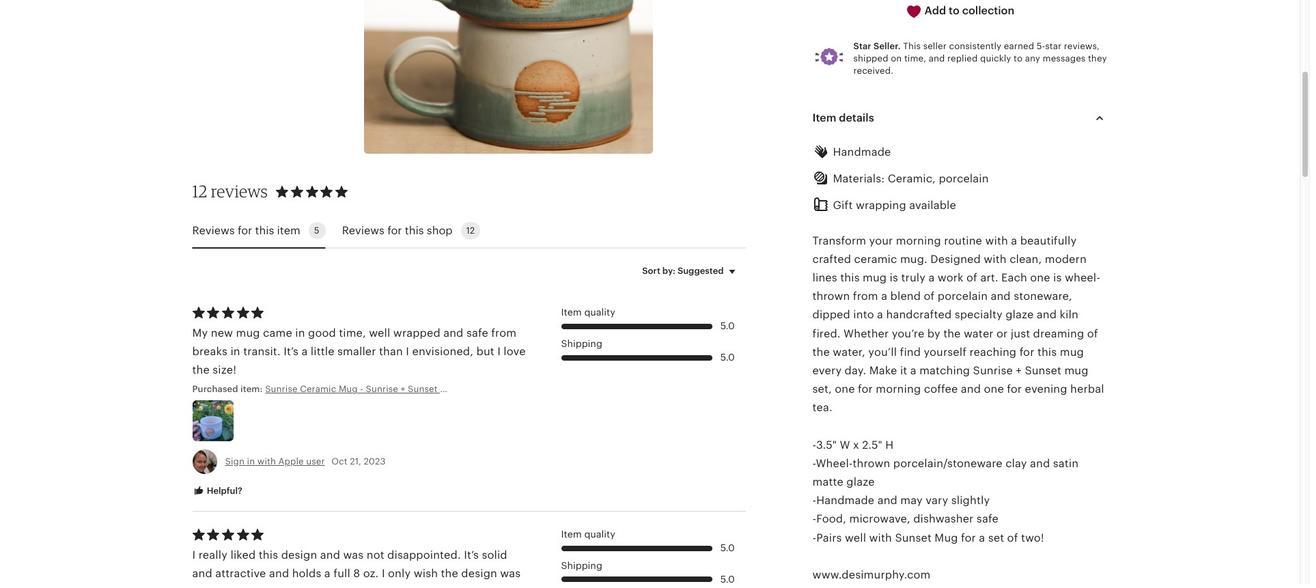Task type: vqa. For each thing, say whether or not it's contained in the screenshot.
the UK12.5/US13.5- at the right of the page
no



Task type: locate. For each thing, give the bounding box(es) containing it.
a inside i really liked this design and was not disappointed. it's solid and attractive and holds a full 8 oz. i only wish the design wa
[[325, 568, 331, 580]]

is
[[890, 272, 899, 284], [1054, 272, 1062, 284]]

from up love
[[492, 327, 517, 339]]

0 vertical spatial 12
[[192, 181, 208, 202]]

time, up smaller in the bottom left of the page
[[339, 327, 366, 339]]

this down 'dreaming'
[[1038, 346, 1057, 358]]

dreaming
[[1034, 328, 1085, 339]]

0 horizontal spatial thrown
[[813, 291, 850, 302]]

with left apple at the bottom of the page
[[258, 456, 276, 466]]

1 vertical spatial porcelain
[[938, 291, 988, 302]]

handcrafted
[[887, 309, 952, 321]]

3 5.0 from the top
[[721, 543, 735, 554]]

1 horizontal spatial one
[[984, 384, 1005, 395]]

time, down this
[[905, 53, 927, 63]]

a right it
[[911, 365, 917, 377]]

0 vertical spatial it's
[[284, 346, 299, 357]]

0 horizontal spatial in
[[231, 346, 240, 357]]

2 horizontal spatial in
[[295, 327, 305, 339]]

and down sunrise
[[961, 384, 981, 395]]

replied
[[948, 53, 978, 63]]

it's inside i really liked this design and was not disappointed. it's solid and attractive and holds a full 8 oz. i only wish the design wa
[[464, 549, 479, 561]]

make
[[870, 365, 898, 377]]

porcelain up 'available'
[[939, 173, 989, 185]]

thrown inside '-wheel-thrown porcelain/stoneware clay and satin matte glaze'
[[853, 458, 891, 469]]

1 vertical spatial morning
[[876, 384, 921, 395]]

safe up set
[[977, 514, 999, 525]]

2 vertical spatial item
[[561, 529, 582, 540]]

the right wish
[[441, 568, 459, 580]]

1 item quality from the top
[[561, 307, 616, 318]]

transform your morning routine with a beautifully crafted ceramic mug. designed with clean, modern lines this mug is truly a work of art. each one is wheel- thrown from a blend of porcelain and stoneware, dipped into a handcrafted specialty glaze and kiln fired. whether you're by the water or just dreaming of the water, you'll find yourself reaching for this mug every day. make it a matching sunrise + sunset mug set, one for morning coffee and one for evening herbal tea.
[[813, 235, 1105, 414]]

2 horizontal spatial one
[[1031, 272, 1051, 284]]

www.desimurphy.com
[[813, 569, 931, 581]]

1 horizontal spatial reviews
[[342, 225, 385, 236]]

porcelain
[[939, 173, 989, 185], [938, 291, 988, 302]]

- for pairs
[[813, 532, 817, 544]]

0 vertical spatial shipping
[[561, 338, 603, 349]]

1 horizontal spatial thrown
[[853, 458, 891, 469]]

satin
[[1054, 458, 1079, 469]]

for down + on the right of the page
[[1008, 384, 1023, 395]]

and up envisioned, at the left bottom of page
[[444, 327, 464, 339]]

stoneware,
[[1014, 291, 1073, 302]]

sunrise
[[974, 365, 1013, 377]]

thrown up dipped on the right bottom of the page
[[813, 291, 850, 302]]

0 horizontal spatial to
[[949, 5, 960, 16]]

time, inside my new mug came in good time, well wrapped and safe from breaks in transit. it's a little smaller than i envisioned, but i love the size!
[[339, 327, 366, 339]]

consistently
[[950, 41, 1002, 51]]

item quality for i really liked this design and was not disappointed. it's solid and attractive and holds a full 8 oz. i only wish the design wa
[[561, 529, 616, 540]]

specialty
[[955, 309, 1003, 321]]

from inside 'transform your morning routine with a beautifully crafted ceramic mug. designed with clean, modern lines this mug is truly a work of art. each one is wheel- thrown from a blend of porcelain and stoneware, dipped into a handcrafted specialty glaze and kiln fired. whether you're by the water or just dreaming of the water, you'll find yourself reaching for this mug every day. make it a matching sunrise + sunset mug set, one for morning coffee and one for evening herbal tea.'
[[853, 291, 879, 302]]

ceramic,
[[888, 173, 936, 185]]

my new mug came in good time, well wrapped and safe from breaks in transit. it's a little smaller than i envisioned, but i love the size!
[[192, 327, 526, 376]]

kiln
[[1060, 309, 1079, 321]]

1 vertical spatial to
[[1014, 53, 1023, 63]]

and inside my new mug came in good time, well wrapped and safe from breaks in transit. it's a little smaller than i envisioned, but i love the size!
[[444, 327, 464, 339]]

5.0 for purchased item:
[[721, 321, 735, 332]]

1 vertical spatial 5.0
[[721, 352, 735, 363]]

2 - from the top
[[813, 458, 816, 469]]

one up the stoneware,
[[1031, 272, 1051, 284]]

1 vertical spatial 12
[[466, 226, 475, 236]]

only
[[388, 568, 411, 580]]

vary
[[926, 495, 949, 507]]

design down solid
[[462, 568, 498, 580]]

- down matte
[[813, 495, 817, 507]]

a right into
[[878, 309, 884, 321]]

0 horizontal spatial sunset
[[896, 532, 932, 544]]

1 horizontal spatial glaze
[[1006, 309, 1034, 321]]

1 quality from the top
[[585, 307, 616, 318]]

sunset up the evening
[[1025, 365, 1062, 377]]

1 vertical spatial design
[[462, 568, 498, 580]]

0 vertical spatial to
[[949, 5, 960, 16]]

for left "shop"
[[388, 225, 402, 236]]

a left little
[[302, 346, 308, 357]]

0 vertical spatial safe
[[467, 327, 489, 339]]

this seller consistently earned 5-star reviews, shipped on time, and replied quickly to any messages they received.
[[854, 41, 1108, 76]]

from inside my new mug came in good time, well wrapped and safe from breaks in transit. it's a little smaller than i envisioned, but i love the size!
[[492, 327, 517, 339]]

0 vertical spatial well
[[369, 327, 391, 339]]

item:
[[241, 384, 263, 395]]

my
[[192, 327, 208, 339]]

- up wheel-
[[813, 439, 817, 451]]

whether
[[844, 328, 889, 339]]

in up size!
[[231, 346, 240, 357]]

- down food,
[[813, 532, 817, 544]]

0 vertical spatial 5.0
[[721, 321, 735, 332]]

well inside my new mug came in good time, well wrapped and safe from breaks in transit. it's a little smaller than i envisioned, but i love the size!
[[369, 327, 391, 339]]

1 horizontal spatial in
[[247, 456, 255, 466]]

to
[[949, 5, 960, 16], [1014, 53, 1023, 63]]

a
[[1012, 235, 1018, 246], [929, 272, 935, 284], [882, 291, 888, 302], [878, 309, 884, 321], [302, 346, 308, 357], [911, 365, 917, 377], [980, 532, 986, 544], [325, 568, 331, 580]]

the inside i really liked this design and was not disappointed. it's solid and attractive and holds a full 8 oz. i only wish the design wa
[[441, 568, 459, 580]]

1 is from the left
[[890, 272, 899, 284]]

reviews
[[192, 225, 235, 236], [342, 225, 385, 236]]

shop
[[427, 225, 453, 236]]

0 vertical spatial sunset
[[1025, 365, 1062, 377]]

i really liked this design and was not disappointed. it's solid and attractive and holds a full 8 oz. i only wish the design wa
[[192, 549, 521, 584]]

12 for 12 reviews
[[192, 181, 208, 202]]

design up holds
[[281, 549, 317, 561]]

glaze inside 'transform your morning routine with a beautifully crafted ceramic mug. designed with clean, modern lines this mug is truly a work of art. each one is wheel- thrown from a blend of porcelain and stoneware, dipped into a handcrafted specialty glaze and kiln fired. whether you're by the water or just dreaming of the water, you'll find yourself reaching for this mug every day. make it a matching sunrise + sunset mug set, one for morning coffee and one for evening herbal tea.'
[[1006, 309, 1034, 321]]

1 horizontal spatial well
[[845, 532, 867, 544]]

well right pairs
[[845, 532, 867, 544]]

- up pairs
[[813, 514, 817, 525]]

well up than
[[369, 327, 391, 339]]

0 vertical spatial item
[[813, 112, 837, 124]]

1 horizontal spatial design
[[462, 568, 498, 580]]

a left the full
[[325, 568, 331, 580]]

new
[[211, 327, 233, 339]]

0 horizontal spatial time,
[[339, 327, 366, 339]]

sort
[[643, 266, 661, 276]]

mug
[[863, 272, 887, 284], [236, 327, 260, 339], [1060, 346, 1085, 358], [1065, 365, 1089, 377]]

item for purchased item:
[[561, 307, 582, 318]]

1 vertical spatial item quality
[[561, 529, 616, 540]]

0 horizontal spatial safe
[[467, 327, 489, 339]]

i right than
[[406, 346, 409, 357]]

porcelain/stoneware
[[894, 458, 1003, 469]]

this right 'liked'
[[259, 549, 278, 561]]

it's left solid
[[464, 549, 479, 561]]

safe up but
[[467, 327, 489, 339]]

reviews down the 12 reviews
[[192, 225, 235, 236]]

wish
[[414, 568, 438, 580]]

1 shipping from the top
[[561, 338, 603, 349]]

w
[[840, 439, 851, 451]]

- for 3.5"
[[813, 439, 817, 451]]

porcelain down work
[[938, 291, 988, 302]]

the down breaks
[[192, 364, 210, 376]]

it's down 'came'
[[284, 346, 299, 357]]

received.
[[854, 66, 894, 76]]

materials:
[[833, 173, 885, 185]]

- up matte
[[813, 458, 816, 469]]

0 vertical spatial porcelain
[[939, 173, 989, 185]]

1 horizontal spatial 12
[[466, 226, 475, 236]]

- inside '-wheel-thrown porcelain/stoneware clay and satin matte glaze'
[[813, 458, 816, 469]]

1 horizontal spatial from
[[853, 291, 879, 302]]

0 horizontal spatial 12
[[192, 181, 208, 202]]

0 vertical spatial glaze
[[1006, 309, 1034, 321]]

1 5.0 from the top
[[721, 321, 735, 332]]

the right by
[[944, 328, 961, 339]]

to right add on the top right of the page
[[949, 5, 960, 16]]

0 vertical spatial quality
[[585, 307, 616, 318]]

and left holds
[[269, 568, 289, 580]]

than
[[379, 346, 403, 357]]

2 vertical spatial 5.0
[[721, 543, 735, 554]]

0 vertical spatial thrown
[[813, 291, 850, 302]]

tab list
[[192, 214, 746, 249]]

handmade up food,
[[817, 495, 875, 507]]

morning up mug.
[[897, 235, 942, 246]]

5
[[314, 226, 320, 236]]

apple
[[279, 456, 304, 466]]

morning
[[897, 235, 942, 246], [876, 384, 921, 395]]

12 left the reviews
[[192, 181, 208, 202]]

a right truly
[[929, 272, 935, 284]]

mug inside my new mug came in good time, well wrapped and safe from breaks in transit. it's a little smaller than i envisioned, but i love the size!
[[236, 327, 260, 339]]

reviews for reviews for this shop
[[342, 225, 385, 236]]

2 reviews from the left
[[342, 225, 385, 236]]

1 horizontal spatial to
[[1014, 53, 1023, 63]]

truly
[[902, 272, 926, 284]]

1 horizontal spatial safe
[[977, 514, 999, 525]]

time, inside this seller consistently earned 5-star reviews, shipped on time, and replied quickly to any messages they received.
[[905, 53, 927, 63]]

in left good
[[295, 327, 305, 339]]

1 vertical spatial glaze
[[847, 476, 875, 488]]

one down day.
[[835, 384, 855, 395]]

item for i really liked this design and was not disappointed. it's solid and attractive and holds a full 8 oz. i only wish the design wa
[[561, 529, 582, 540]]

really
[[199, 549, 228, 561]]

morning down it
[[876, 384, 921, 395]]

1 vertical spatial quality
[[585, 529, 616, 540]]

a left blend
[[882, 291, 888, 302]]

0 horizontal spatial glaze
[[847, 476, 875, 488]]

4 - from the top
[[813, 514, 817, 525]]

1 vertical spatial time,
[[339, 327, 366, 339]]

0 vertical spatial item quality
[[561, 307, 616, 318]]

and down really
[[192, 568, 212, 580]]

of
[[967, 272, 978, 284], [924, 291, 935, 302], [1088, 328, 1099, 339], [1008, 532, 1019, 544]]

is left truly
[[890, 272, 899, 284]]

size!
[[213, 364, 237, 376]]

mug up transit.
[[236, 327, 260, 339]]

designed
[[931, 253, 981, 265]]

handmade
[[833, 146, 892, 158], [817, 495, 875, 507]]

materials: ceramic, porcelain
[[833, 173, 989, 185]]

12 right "shop"
[[466, 226, 475, 236]]

sunset down -food, microwave, dishwasher safe
[[896, 532, 932, 544]]

this inside i really liked this design and was not disappointed. it's solid and attractive and holds a full 8 oz. i only wish the design wa
[[259, 549, 278, 561]]

1 horizontal spatial it's
[[464, 549, 479, 561]]

and right clay
[[1031, 458, 1051, 469]]

5 - from the top
[[813, 532, 817, 544]]

set
[[989, 532, 1005, 544]]

glaze up just
[[1006, 309, 1034, 321]]

1 vertical spatial shipping
[[561, 560, 603, 571]]

art.
[[981, 272, 999, 284]]

the inside my new mug came in good time, well wrapped and safe from breaks in transit. it's a little smaller than i envisioned, but i love the size!
[[192, 364, 210, 376]]

- for food,
[[813, 514, 817, 525]]

item details button
[[801, 102, 1120, 135]]

1 horizontal spatial sunset
[[1025, 365, 1062, 377]]

2 vertical spatial in
[[247, 456, 255, 466]]

1 vertical spatial sunset
[[896, 532, 932, 544]]

0 horizontal spatial design
[[281, 549, 317, 561]]

quickly
[[981, 53, 1012, 63]]

item
[[277, 225, 301, 236]]

3 - from the top
[[813, 495, 817, 507]]

thrown down 2.5"
[[853, 458, 891, 469]]

with right routine
[[986, 235, 1009, 246]]

sign in with apple user oct 21, 2023
[[225, 456, 386, 466]]

shipping
[[561, 338, 603, 349], [561, 560, 603, 571]]

quality
[[585, 307, 616, 318], [585, 529, 616, 540]]

0 horizontal spatial from
[[492, 327, 517, 339]]

0 horizontal spatial reviews
[[192, 225, 235, 236]]

1 vertical spatial item
[[561, 307, 582, 318]]

ceramic
[[855, 253, 898, 265]]

reviews for this shop
[[342, 225, 453, 236]]

in right sign
[[247, 456, 255, 466]]

star
[[854, 41, 872, 51]]

-
[[813, 439, 817, 451], [813, 458, 816, 469], [813, 495, 817, 507], [813, 514, 817, 525], [813, 532, 817, 544]]

and down seller
[[929, 53, 945, 63]]

this left "shop"
[[405, 225, 424, 236]]

2.5"
[[863, 439, 883, 451]]

from
[[853, 291, 879, 302], [492, 327, 517, 339]]

glaze down wheel-
[[847, 476, 875, 488]]

and up microwave, at the bottom right of the page
[[878, 495, 898, 507]]

star
[[1046, 41, 1062, 51]]

porcelain inside 'transform your morning routine with a beautifully crafted ceramic mug. designed with clean, modern lines this mug is truly a work of art. each one is wheel- thrown from a blend of porcelain and stoneware, dipped into a handcrafted specialty glaze and kiln fired. whether you're by the water or just dreaming of the water, you'll find yourself reaching for this mug every day. make it a matching sunrise + sunset mug set, one for morning coffee and one for evening herbal tea.'
[[938, 291, 988, 302]]

seller
[[924, 41, 947, 51]]

1 vertical spatial from
[[492, 327, 517, 339]]

0 horizontal spatial is
[[890, 272, 899, 284]]

one down sunrise
[[984, 384, 1005, 395]]

2 quality from the top
[[585, 529, 616, 540]]

handmade up the 'materials:'
[[833, 146, 892, 158]]

0 horizontal spatial it's
[[284, 346, 299, 357]]

coffee
[[924, 384, 958, 395]]

messages
[[1043, 53, 1086, 63]]

2 item quality from the top
[[561, 529, 616, 540]]

1 reviews from the left
[[192, 225, 235, 236]]

1 horizontal spatial time,
[[905, 53, 927, 63]]

1 vertical spatial it's
[[464, 549, 479, 561]]

glaze inside '-wheel-thrown porcelain/stoneware clay and satin matte glaze'
[[847, 476, 875, 488]]

matte
[[813, 476, 844, 488]]

and down art.
[[991, 291, 1011, 302]]

1 - from the top
[[813, 439, 817, 451]]

1 horizontal spatial is
[[1054, 272, 1062, 284]]

seller.
[[874, 41, 901, 51]]

little
[[311, 346, 335, 357]]

1 vertical spatial thrown
[[853, 458, 891, 469]]

to down earned
[[1014, 53, 1023, 63]]

this
[[255, 225, 274, 236], [405, 225, 424, 236], [841, 272, 860, 284], [1038, 346, 1057, 358], [259, 549, 278, 561]]

thrown
[[813, 291, 850, 302], [853, 458, 891, 469]]

0 vertical spatial design
[[281, 549, 317, 561]]

with
[[986, 235, 1009, 246], [984, 253, 1007, 265], [258, 456, 276, 466], [870, 532, 893, 544]]

is down modern
[[1054, 272, 1062, 284]]

smaller
[[338, 346, 376, 357]]

shipped
[[854, 53, 889, 63]]

wrapping
[[856, 200, 907, 211]]

your
[[870, 235, 894, 246]]

of right set
[[1008, 532, 1019, 544]]

add
[[925, 5, 947, 16]]

sort by: suggested
[[643, 266, 724, 276]]

reviews right 5
[[342, 225, 385, 236]]

2 shipping from the top
[[561, 560, 603, 571]]

0 vertical spatial time,
[[905, 53, 927, 63]]

from up into
[[853, 291, 879, 302]]

0 horizontal spatial well
[[369, 327, 391, 339]]

0 vertical spatial from
[[853, 291, 879, 302]]

clay
[[1006, 458, 1028, 469]]

item details
[[813, 112, 875, 124]]

with down microwave, at the bottom right of the page
[[870, 532, 893, 544]]



Task type: describe. For each thing, give the bounding box(es) containing it.
gift
[[833, 200, 853, 211]]

or
[[997, 328, 1008, 339]]

21,
[[350, 456, 361, 466]]

mug up herbal
[[1065, 365, 1089, 377]]

for right mug
[[962, 532, 977, 544]]

blend
[[891, 291, 921, 302]]

fired.
[[813, 328, 841, 339]]

of left art.
[[967, 272, 978, 284]]

item inside dropdown button
[[813, 112, 837, 124]]

tab list containing reviews for this item
[[192, 214, 746, 249]]

came
[[263, 327, 292, 339]]

0 vertical spatial handmade
[[833, 146, 892, 158]]

shipping for purchased item:
[[561, 338, 603, 349]]

available
[[910, 200, 957, 211]]

purchased
[[192, 384, 238, 395]]

quality for purchased item:
[[585, 307, 616, 318]]

by:
[[663, 266, 676, 276]]

day.
[[845, 365, 867, 377]]

may
[[901, 495, 923, 507]]

transit.
[[243, 346, 281, 357]]

wheel-
[[816, 458, 853, 469]]

was
[[343, 549, 364, 561]]

to inside button
[[949, 5, 960, 16]]

evening
[[1026, 384, 1068, 395]]

modern
[[1045, 253, 1087, 265]]

of up the 'handcrafted'
[[924, 291, 935, 302]]

earned
[[1005, 41, 1035, 51]]

1 vertical spatial safe
[[977, 514, 999, 525]]

0 vertical spatial in
[[295, 327, 305, 339]]

0 horizontal spatial one
[[835, 384, 855, 395]]

5.0 for i really liked this design and was not disappointed. it's solid and attractive and holds a full 8 oz. i only wish the design wa
[[721, 543, 735, 554]]

transform
[[813, 235, 867, 246]]

shipping for i really liked this design and was not disappointed. it's solid and attractive and holds a full 8 oz. i only wish the design wa
[[561, 560, 603, 571]]

quality for i really liked this design and was not disappointed. it's solid and attractive and holds a full 8 oz. i only wish the design wa
[[585, 529, 616, 540]]

they
[[1089, 53, 1108, 63]]

2 5.0 from the top
[[721, 352, 735, 363]]

it
[[901, 365, 908, 377]]

for down day.
[[858, 384, 873, 395]]

-handmade and may vary slightly
[[813, 495, 990, 507]]

reviews,
[[1065, 41, 1100, 51]]

liked
[[231, 549, 256, 561]]

water
[[964, 328, 994, 339]]

helpful?
[[205, 486, 242, 496]]

- for wheel-
[[813, 458, 816, 469]]

and up the full
[[320, 549, 340, 561]]

not
[[367, 549, 385, 561]]

to inside this seller consistently earned 5-star reviews, shipped on time, and replied quickly to any messages they received.
[[1014, 53, 1023, 63]]

sign
[[225, 456, 245, 466]]

with up art.
[[984, 253, 1007, 265]]

1 vertical spatial in
[[231, 346, 240, 357]]

- for handmade
[[813, 495, 817, 507]]

1 vertical spatial well
[[845, 532, 867, 544]]

mug down ceramic at the right
[[863, 272, 887, 284]]

matching
[[920, 365, 971, 377]]

it's inside my new mug came in good time, well wrapped and safe from breaks in transit. it's a little smaller than i envisioned, but i love the size!
[[284, 346, 299, 357]]

3.5"
[[817, 439, 837, 451]]

reaching
[[970, 346, 1017, 358]]

mug down 'dreaming'
[[1060, 346, 1085, 358]]

a left set
[[980, 532, 986, 544]]

thrown inside 'transform your morning routine with a beautifully crafted ceramic mug. designed with clean, modern lines this mug is truly a work of art. each one is wheel- thrown from a blend of porcelain and stoneware, dipped into a handcrafted specialty glaze and kiln fired. whether you're by the water or just dreaming of the water, you'll find yourself reaching for this mug every day. make it a matching sunrise + sunset mug set, one for morning coffee and one for evening herbal tea.'
[[813, 291, 850, 302]]

just
[[1011, 328, 1031, 339]]

clean,
[[1010, 253, 1042, 265]]

view details of this review photo by sign in with apple user image
[[192, 400, 233, 441]]

for down just
[[1020, 346, 1035, 358]]

8
[[354, 568, 360, 580]]

for down the reviews
[[238, 225, 252, 236]]

pairs
[[817, 532, 842, 544]]

lines
[[813, 272, 838, 284]]

two!
[[1022, 532, 1045, 544]]

safe inside my new mug came in good time, well wrapped and safe from breaks in transit. it's a little smaller than i envisioned, but i love the size!
[[467, 327, 489, 339]]

herbal
[[1071, 384, 1105, 395]]

2 is from the left
[[1054, 272, 1062, 284]]

full
[[334, 568, 351, 580]]

love
[[504, 346, 526, 357]]

0 vertical spatial morning
[[897, 235, 942, 246]]

and down the stoneware,
[[1037, 309, 1057, 321]]

tea.
[[813, 402, 833, 414]]

12 for 12
[[466, 226, 475, 236]]

helpful? button
[[182, 479, 253, 504]]

sign in with apple user link
[[225, 456, 325, 466]]

a inside my new mug came in good time, well wrapped and safe from breaks in transit. it's a little smaller than i envisioned, but i love the size!
[[302, 346, 308, 357]]

mug.
[[901, 253, 928, 265]]

disappointed.
[[388, 549, 461, 561]]

any
[[1026, 53, 1041, 63]]

food,
[[817, 514, 847, 525]]

sunset inside 'transform your morning routine with a beautifully crafted ceramic mug. designed with clean, modern lines this mug is truly a work of art. each one is wheel- thrown from a blend of porcelain and stoneware, dipped into a handcrafted specialty glaze and kiln fired. whether you're by the water or just dreaming of the water, you'll find yourself reaching for this mug every day. make it a matching sunrise + sunset mug set, one for morning coffee and one for evening herbal tea.'
[[1025, 365, 1062, 377]]

wheel-
[[1065, 272, 1101, 284]]

work
[[938, 272, 964, 284]]

you're
[[892, 328, 925, 339]]

add to collection
[[922, 5, 1015, 16]]

i right oz.
[[382, 568, 385, 580]]

attractive
[[215, 568, 266, 580]]

by
[[928, 328, 941, 339]]

microwave,
[[850, 514, 911, 525]]

i right but
[[498, 346, 501, 357]]

of right 'dreaming'
[[1088, 328, 1099, 339]]

beautifully
[[1021, 235, 1077, 246]]

collection
[[963, 5, 1015, 16]]

purchased item:
[[192, 384, 265, 395]]

oct
[[332, 456, 348, 466]]

every
[[813, 365, 842, 377]]

this
[[904, 41, 921, 51]]

the down fired.
[[813, 346, 830, 358]]

h
[[886, 439, 894, 451]]

a up clean,
[[1012, 235, 1018, 246]]

holds
[[292, 568, 322, 580]]

breaks
[[192, 346, 228, 357]]

i left really
[[192, 549, 196, 561]]

slightly
[[952, 495, 990, 507]]

and inside this seller consistently earned 5-star reviews, shipped on time, and replied quickly to any messages they received.
[[929, 53, 945, 63]]

gift wrapping available
[[833, 200, 957, 211]]

item quality for purchased item:
[[561, 307, 616, 318]]

sort by: suggested button
[[632, 257, 751, 286]]

routine
[[945, 235, 983, 246]]

but
[[477, 346, 495, 357]]

this left 'item'
[[255, 225, 274, 236]]

you'll
[[869, 346, 897, 358]]

solid
[[482, 549, 508, 561]]

good
[[308, 327, 336, 339]]

-wheel-thrown porcelain/stoneware clay and satin matte glaze
[[813, 458, 1079, 488]]

crafted
[[813, 253, 852, 265]]

and inside '-wheel-thrown porcelain/stoneware clay and satin matte glaze'
[[1031, 458, 1051, 469]]

water,
[[833, 346, 866, 358]]

1 vertical spatial handmade
[[817, 495, 875, 507]]

reviews for reviews for this item
[[192, 225, 235, 236]]

this right "lines"
[[841, 272, 860, 284]]

each
[[1002, 272, 1028, 284]]

on
[[891, 53, 902, 63]]

find
[[900, 346, 921, 358]]

reviews for this item
[[192, 225, 301, 236]]



